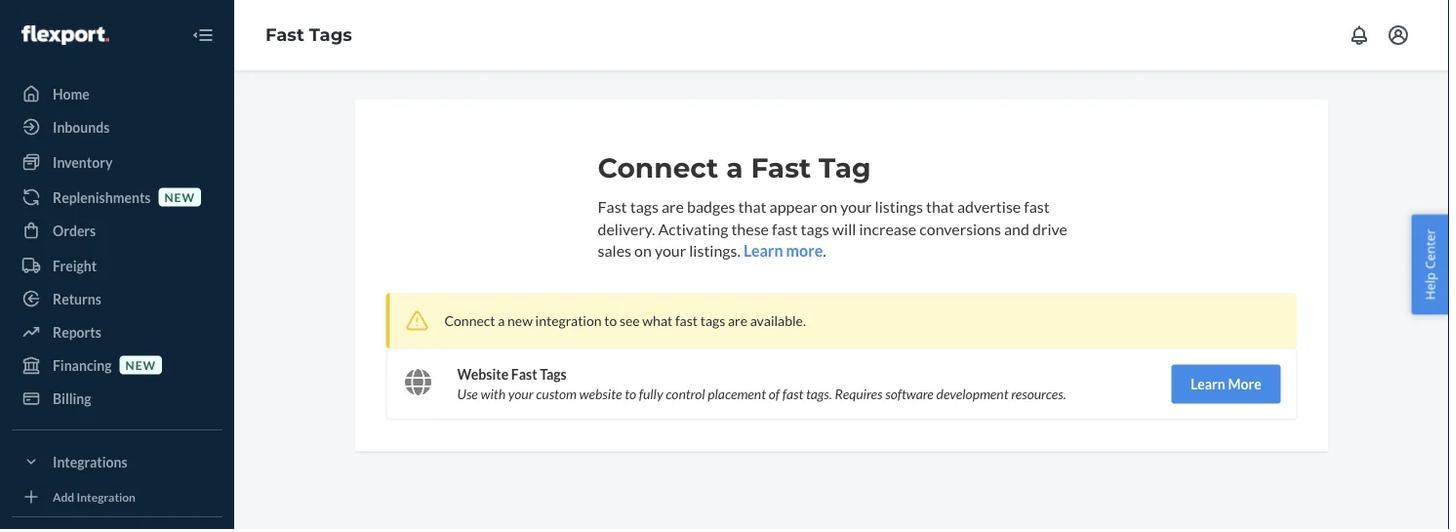Task type: describe. For each thing, give the bounding box(es) containing it.
1 horizontal spatial your
[[655, 241, 686, 260]]

close navigation image
[[191, 23, 215, 47]]

fast tags
[[265, 24, 352, 46]]

fast inside fast tags are badges that appear on your listings that advertise fast delivery. activating these fast tags will increase conversions and drive sales on your listings.
[[598, 197, 627, 216]]

connect a fast tag
[[598, 151, 871, 184]]

billing
[[53, 390, 91, 407]]

learn for learn more
[[1191, 376, 1226, 392]]

fast inside website fast tags use with your custom website to fully control placement of fast tags. requires software development resources.
[[782, 386, 803, 402]]

advertise
[[957, 197, 1021, 216]]

software
[[886, 386, 934, 402]]

0 horizontal spatial tags
[[309, 24, 352, 46]]

placement
[[708, 386, 766, 402]]

these
[[731, 219, 769, 238]]

tags.
[[806, 386, 832, 402]]

integration
[[535, 312, 602, 329]]

home link
[[12, 78, 223, 109]]

tags inside website fast tags use with your custom website to fully control placement of fast tags. requires software development resources.
[[540, 366, 567, 383]]

open account menu image
[[1387, 23, 1410, 47]]

billing link
[[12, 383, 223, 414]]

what
[[643, 312, 673, 329]]

learn more
[[1191, 376, 1262, 392]]

more
[[1228, 376, 1262, 392]]

inbounds
[[53, 119, 110, 135]]

globe image
[[405, 369, 432, 396]]

home
[[53, 85, 90, 102]]

replenishments
[[53, 189, 151, 205]]

new for replenishments
[[164, 190, 195, 204]]

your inside website fast tags use with your custom website to fully control placement of fast tags. requires software development resources.
[[508, 386, 533, 402]]

activating
[[658, 219, 728, 238]]

and
[[1004, 219, 1030, 238]]

will
[[832, 219, 856, 238]]

integrations
[[53, 453, 127, 470]]

are inside fast tags are badges that appear on your listings that advertise fast delivery. activating these fast tags will increase conversions and drive sales on your listings.
[[662, 197, 684, 216]]

see
[[620, 312, 640, 329]]

a for new
[[498, 312, 505, 329]]

website
[[579, 386, 622, 402]]

0 vertical spatial to
[[604, 312, 617, 329]]

reports
[[53, 324, 101, 340]]

0 vertical spatial tags
[[630, 197, 659, 216]]

returns
[[53, 290, 101, 307]]

conversions
[[920, 219, 1001, 238]]

integrations button
[[12, 446, 223, 477]]

increase
[[859, 219, 917, 238]]

delivery.
[[598, 219, 655, 238]]

returns link
[[12, 283, 223, 314]]

sales
[[598, 241, 631, 260]]

listings
[[875, 197, 923, 216]]

listings.
[[689, 241, 741, 260]]

use
[[457, 386, 478, 402]]

2 that from the left
[[926, 197, 954, 216]]



Task type: locate. For each thing, give the bounding box(es) containing it.
that
[[738, 197, 767, 216], [926, 197, 954, 216]]

2 horizontal spatial your
[[841, 197, 872, 216]]

connect up badges
[[598, 151, 719, 184]]

1 horizontal spatial a
[[726, 151, 743, 184]]

help center
[[1422, 229, 1439, 300]]

.
[[823, 241, 826, 260]]

0 horizontal spatial are
[[662, 197, 684, 216]]

2 horizontal spatial new
[[508, 312, 533, 329]]

1 vertical spatial on
[[635, 241, 652, 260]]

center
[[1422, 229, 1439, 269]]

1 horizontal spatial on
[[820, 197, 838, 216]]

a up website
[[498, 312, 505, 329]]

connect for connect a fast tag
[[598, 151, 719, 184]]

that up these on the top right of page
[[738, 197, 767, 216]]

0 horizontal spatial that
[[738, 197, 767, 216]]

to
[[604, 312, 617, 329], [625, 386, 636, 402]]

connect for connect a new integration to see what fast tags are available.
[[445, 312, 495, 329]]

1 horizontal spatial are
[[728, 312, 748, 329]]

fast up "delivery." at left
[[598, 197, 627, 216]]

of
[[769, 386, 780, 402]]

drive
[[1033, 219, 1068, 238]]

orders
[[53, 222, 96, 239]]

1 vertical spatial a
[[498, 312, 505, 329]]

0 horizontal spatial connect
[[445, 312, 495, 329]]

1 vertical spatial your
[[655, 241, 686, 260]]

fast right of
[[782, 386, 803, 402]]

your down activating
[[655, 241, 686, 260]]

connect up website
[[445, 312, 495, 329]]

learn more .
[[744, 241, 826, 260]]

tag
[[819, 151, 871, 184]]

2 horizontal spatial tags
[[801, 219, 829, 238]]

learn down these on the top right of page
[[744, 241, 783, 260]]

your right with
[[508, 386, 533, 402]]

available.
[[750, 312, 806, 329]]

fast right close navigation image
[[265, 24, 304, 46]]

help center button
[[1412, 214, 1449, 315]]

2 vertical spatial your
[[508, 386, 533, 402]]

1 horizontal spatial connect
[[598, 151, 719, 184]]

learn more button
[[1172, 365, 1281, 404]]

help
[[1422, 272, 1439, 300]]

1 horizontal spatial to
[[625, 386, 636, 402]]

0 horizontal spatial a
[[498, 312, 505, 329]]

1 vertical spatial tags
[[540, 366, 567, 383]]

freight
[[53, 257, 97, 274]]

tags up .
[[801, 219, 829, 238]]

0 horizontal spatial your
[[508, 386, 533, 402]]

fast up drive
[[1024, 197, 1050, 216]]

a up badges
[[726, 151, 743, 184]]

are up activating
[[662, 197, 684, 216]]

development
[[937, 386, 1009, 402]]

0 vertical spatial are
[[662, 197, 684, 216]]

new up the orders link
[[164, 190, 195, 204]]

1 horizontal spatial tags
[[540, 366, 567, 383]]

1 horizontal spatial new
[[164, 190, 195, 204]]

on
[[820, 197, 838, 216], [635, 241, 652, 260]]

inventory link
[[12, 146, 223, 178]]

0 horizontal spatial new
[[126, 358, 156, 372]]

0 vertical spatial connect
[[598, 151, 719, 184]]

tags right what
[[701, 312, 725, 329]]

more
[[786, 241, 823, 260]]

control
[[666, 386, 705, 402]]

1 vertical spatial new
[[508, 312, 533, 329]]

website
[[457, 366, 509, 383]]

fully
[[639, 386, 663, 402]]

are left available.
[[728, 312, 748, 329]]

financing
[[53, 357, 112, 373]]

learn more button
[[744, 240, 823, 262]]

resources.
[[1011, 386, 1067, 402]]

your up the will
[[841, 197, 872, 216]]

add integration link
[[12, 485, 223, 509]]

fast
[[265, 24, 304, 46], [751, 151, 811, 184], [598, 197, 627, 216], [511, 366, 537, 383]]

0 vertical spatial on
[[820, 197, 838, 216]]

inventory
[[53, 154, 113, 170]]

badges
[[687, 197, 735, 216]]

tags
[[309, 24, 352, 46], [540, 366, 567, 383]]

tags
[[630, 197, 659, 216], [801, 219, 829, 238], [701, 312, 725, 329]]

add
[[53, 489, 74, 504]]

appear
[[770, 197, 817, 216]]

fast up learn more .
[[772, 219, 798, 238]]

0 vertical spatial learn
[[744, 241, 783, 260]]

tags up "delivery." at left
[[630, 197, 659, 216]]

new for financing
[[126, 358, 156, 372]]

0 horizontal spatial to
[[604, 312, 617, 329]]

with
[[481, 386, 506, 402]]

1 vertical spatial learn
[[1191, 376, 1226, 392]]

1 that from the left
[[738, 197, 767, 216]]

inbounds link
[[12, 111, 223, 143]]

fast right what
[[675, 312, 698, 329]]

1 horizontal spatial that
[[926, 197, 954, 216]]

fast tags link
[[265, 24, 352, 46]]

new
[[164, 190, 195, 204], [508, 312, 533, 329], [126, 358, 156, 372]]

0 horizontal spatial learn
[[744, 241, 783, 260]]

connect
[[598, 151, 719, 184], [445, 312, 495, 329]]

flexport logo image
[[21, 25, 109, 45]]

0 horizontal spatial on
[[635, 241, 652, 260]]

1 horizontal spatial tags
[[701, 312, 725, 329]]

custom
[[536, 386, 577, 402]]

1 horizontal spatial learn
[[1191, 376, 1226, 392]]

0 horizontal spatial tags
[[630, 197, 659, 216]]

freight link
[[12, 250, 223, 281]]

fast up custom
[[511, 366, 537, 383]]

2 vertical spatial new
[[126, 358, 156, 372]]

reports link
[[12, 316, 223, 347]]

fast
[[1024, 197, 1050, 216], [772, 219, 798, 238], [675, 312, 698, 329], [782, 386, 803, 402]]

new down reports link
[[126, 358, 156, 372]]

orders link
[[12, 215, 223, 246]]

your
[[841, 197, 872, 216], [655, 241, 686, 260], [508, 386, 533, 402]]

0 vertical spatial your
[[841, 197, 872, 216]]

learn
[[744, 241, 783, 260], [1191, 376, 1226, 392]]

learn inside button
[[1191, 376, 1226, 392]]

on up the will
[[820, 197, 838, 216]]

learn left more
[[1191, 376, 1226, 392]]

fast tags are badges that appear on your listings that advertise fast delivery. activating these fast tags will increase conversions and drive sales on your listings.
[[598, 197, 1068, 260]]

a for fast
[[726, 151, 743, 184]]

on down "delivery." at left
[[635, 241, 652, 260]]

requires
[[835, 386, 883, 402]]

0 vertical spatial new
[[164, 190, 195, 204]]

are
[[662, 197, 684, 216], [728, 312, 748, 329]]

0 vertical spatial tags
[[309, 24, 352, 46]]

1 vertical spatial to
[[625, 386, 636, 402]]

open notifications image
[[1348, 23, 1371, 47]]

0 vertical spatial a
[[726, 151, 743, 184]]

2 vertical spatial tags
[[701, 312, 725, 329]]

1 vertical spatial connect
[[445, 312, 495, 329]]

that up conversions
[[926, 197, 954, 216]]

a
[[726, 151, 743, 184], [498, 312, 505, 329]]

integration
[[77, 489, 136, 504]]

fast up appear at the top right
[[751, 151, 811, 184]]

to left fully
[[625, 386, 636, 402]]

learn for learn more .
[[744, 241, 783, 260]]

add integration
[[53, 489, 136, 504]]

connect a new integration to see what fast tags are available.
[[445, 312, 806, 329]]

fast inside website fast tags use with your custom website to fully control placement of fast tags. requires software development resources.
[[511, 366, 537, 383]]

website fast tags use with your custom website to fully control placement of fast tags. requires software development resources.
[[457, 366, 1067, 402]]

new left the integration
[[508, 312, 533, 329]]

to left see at the bottom
[[604, 312, 617, 329]]

to inside website fast tags use with your custom website to fully control placement of fast tags. requires software development resources.
[[625, 386, 636, 402]]

1 vertical spatial tags
[[801, 219, 829, 238]]

1 vertical spatial are
[[728, 312, 748, 329]]



Task type: vqa. For each thing, say whether or not it's contained in the screenshot.
Inbounds link
yes



